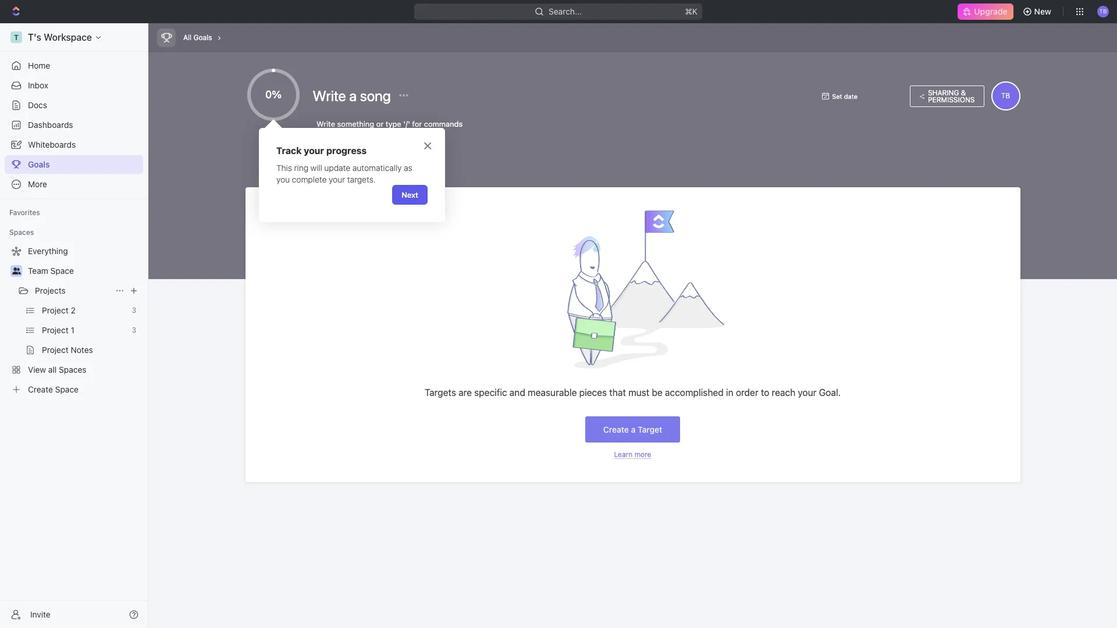 Task type: locate. For each thing, give the bounding box(es) containing it.
1 vertical spatial tb
[[1001, 91, 1010, 100]]

2 horizontal spatial your
[[798, 388, 817, 398]]

1 horizontal spatial tb button
[[1094, 2, 1112, 21]]

1 vertical spatial project
[[42, 325, 69, 335]]

t's
[[28, 32, 41, 42]]

create space link
[[5, 381, 141, 399]]

whiteboards
[[28, 140, 76, 150]]

t's workspace, , element
[[10, 31, 22, 43]]

dashboards link
[[5, 116, 143, 134]]

team space
[[28, 266, 74, 276]]

1 vertical spatial space
[[55, 385, 79, 394]]

project 1
[[42, 325, 74, 335]]

1 horizontal spatial your
[[329, 174, 345, 184]]

team space link
[[28, 262, 141, 280]]

1 vertical spatial tb button
[[991, 81, 1020, 111]]

2 project from the top
[[42, 325, 69, 335]]

×
[[423, 137, 432, 153]]

to
[[761, 388, 769, 398]]

sharing
[[928, 88, 959, 97]]

0 vertical spatial tb
[[1099, 8, 1107, 15]]

0 horizontal spatial your
[[304, 145, 324, 156]]

targets
[[425, 388, 456, 398]]

project up view all spaces
[[42, 345, 69, 355]]

are
[[459, 388, 472, 398]]

project left 1
[[42, 325, 69, 335]]

create
[[28, 385, 53, 394]]

tb for the top tb dropdown button
[[1099, 8, 1107, 15]]

project for project 2
[[42, 305, 69, 315]]

team
[[28, 266, 48, 276]]

project left 2
[[42, 305, 69, 315]]

that
[[609, 388, 626, 398]]

1 vertical spatial spaces
[[59, 365, 86, 375]]

tb
[[1099, 8, 1107, 15], [1001, 91, 1010, 100]]

3 up project notes link
[[132, 326, 136, 335]]

2 3 from the top
[[132, 326, 136, 335]]

all
[[48, 365, 57, 375]]

tb for bottom tb dropdown button
[[1001, 91, 1010, 100]]

tb button
[[1094, 2, 1112, 21], [991, 81, 1020, 111]]

track your progress
[[276, 145, 367, 156]]

a
[[349, 87, 357, 104]]

in
[[726, 388, 733, 398]]

1 3 from the top
[[132, 306, 136, 315]]

tree inside sidebar navigation
[[5, 242, 143, 399]]

0 horizontal spatial spaces
[[9, 228, 34, 237]]

0 vertical spatial project
[[42, 305, 69, 315]]

tree containing everything
[[5, 242, 143, 399]]

0 vertical spatial 3
[[132, 306, 136, 315]]

3 project from the top
[[42, 345, 69, 355]]

set date
[[832, 92, 858, 100]]

1 horizontal spatial spaces
[[59, 365, 86, 375]]

1 project from the top
[[42, 305, 69, 315]]

next
[[402, 190, 418, 200]]

new button
[[1018, 2, 1058, 21]]

space down "view all spaces" link
[[55, 385, 79, 394]]

0 vertical spatial space
[[50, 266, 74, 276]]

1 vertical spatial your
[[329, 174, 345, 184]]

projects link
[[35, 282, 111, 300]]

write
[[313, 87, 346, 104]]

be
[[652, 388, 663, 398]]

home link
[[5, 56, 143, 75]]

t's workspace
[[28, 32, 92, 42]]

tree
[[5, 242, 143, 399]]

all goals link
[[180, 30, 215, 45]]

dashboards
[[28, 120, 73, 130]]

your up "will"
[[304, 145, 324, 156]]

order
[[736, 388, 759, 398]]

0 horizontal spatial tb
[[1001, 91, 1010, 100]]

1 vertical spatial 3
[[132, 326, 136, 335]]

2 vertical spatial your
[[798, 388, 817, 398]]

track
[[276, 145, 302, 156]]

your down update
[[329, 174, 345, 184]]

everything
[[28, 246, 68, 256]]

spaces up the create space link
[[59, 365, 86, 375]]

0 vertical spatial your
[[304, 145, 324, 156]]

your inside this ring will update automatically as you complete your targets.
[[329, 174, 345, 184]]

spaces down "favorites" button
[[9, 228, 34, 237]]

inbox link
[[5, 76, 143, 95]]

learn more link
[[614, 451, 651, 459]]

home
[[28, 61, 50, 70]]

automatically
[[353, 163, 402, 173]]

spaces inside tree
[[59, 365, 86, 375]]

accomplished
[[665, 388, 724, 398]]

space down everything link
[[50, 266, 74, 276]]

create a target
[[603, 425, 662, 435]]

your left the "goal."
[[798, 388, 817, 398]]

goals
[[28, 159, 50, 169]]

whiteboards link
[[5, 136, 143, 154]]

1 horizontal spatial tb
[[1099, 8, 1107, 15]]

2 vertical spatial project
[[42, 345, 69, 355]]

3 right project 2 link
[[132, 306, 136, 315]]

project
[[42, 305, 69, 315], [42, 325, 69, 335], [42, 345, 69, 355]]

must
[[628, 388, 649, 398]]

next button
[[392, 185, 428, 205]]

0 horizontal spatial tb button
[[991, 81, 1020, 111]]

3 for 2
[[132, 306, 136, 315]]

3
[[132, 306, 136, 315], [132, 326, 136, 335]]

inbox
[[28, 80, 48, 90]]

complete
[[292, 174, 327, 184]]



Task type: describe. For each thing, give the bounding box(es) containing it.
workspace
[[44, 32, 92, 42]]

favorites
[[9, 208, 40, 217]]

more
[[635, 451, 651, 459]]

more button
[[5, 175, 143, 194]]

more
[[28, 179, 47, 189]]

0 vertical spatial spaces
[[9, 228, 34, 237]]

set
[[832, 92, 842, 100]]

2
[[71, 305, 76, 315]]

song
[[360, 87, 391, 104]]

you
[[276, 174, 290, 184]]

progress
[[326, 145, 367, 156]]

view all spaces link
[[5, 361, 141, 379]]

learn more
[[614, 451, 651, 459]]

pieces
[[579, 388, 607, 398]]

goal.
[[819, 388, 841, 398]]

and
[[510, 388, 525, 398]]

⌘k
[[685, 6, 698, 16]]

docs
[[28, 100, 47, 110]]

0 vertical spatial tb button
[[1094, 2, 1112, 21]]

upgrade link
[[958, 3, 1013, 20]]

everything link
[[5, 242, 141, 261]]

measurable
[[528, 388, 577, 398]]

project 2 link
[[42, 301, 127, 320]]

targets are specific and measurable pieces that must be accomplished in order to reach your goal.
[[425, 388, 841, 398]]

new
[[1034, 6, 1051, 16]]

project for project notes
[[42, 345, 69, 355]]

× button
[[423, 137, 432, 153]]

invite
[[30, 609, 50, 619]]

notes
[[71, 345, 93, 355]]

project 1 link
[[42, 321, 127, 340]]

docs link
[[5, 96, 143, 115]]

this ring will update automatically as you complete your targets.
[[276, 163, 414, 184]]

3 for 1
[[132, 326, 136, 335]]

1
[[71, 325, 74, 335]]

× dialog
[[259, 128, 445, 222]]

space for create space
[[55, 385, 79, 394]]

view all spaces
[[28, 365, 86, 375]]

create space
[[28, 385, 79, 394]]

upgrade
[[974, 6, 1008, 16]]

all goals
[[183, 33, 212, 42]]

learn
[[614, 451, 633, 459]]

sharing & permissions
[[928, 88, 975, 104]]

project 2
[[42, 305, 76, 315]]

set date button
[[816, 89, 904, 103]]

as
[[404, 163, 412, 173]]

date
[[844, 92, 858, 100]]

specific
[[474, 388, 507, 398]]

goals link
[[5, 155, 143, 174]]

will
[[311, 163, 322, 173]]

t
[[14, 33, 19, 42]]

sidebar navigation
[[0, 23, 151, 628]]

this
[[276, 163, 292, 173]]

targets.
[[347, 174, 376, 184]]

space for team space
[[50, 266, 74, 276]]

reach
[[772, 388, 795, 398]]

write a song
[[313, 87, 394, 104]]

permissions
[[928, 95, 975, 104]]

project for project 1
[[42, 325, 69, 335]]

user group image
[[12, 268, 21, 275]]

view
[[28, 365, 46, 375]]

&
[[961, 88, 966, 97]]

projects
[[35, 286, 66, 296]]

favorites button
[[5, 206, 45, 220]]

project notes
[[42, 345, 93, 355]]

update
[[324, 163, 350, 173]]

ring
[[294, 163, 308, 173]]

project notes link
[[42, 341, 141, 360]]



Task type: vqa. For each thing, say whether or not it's contained in the screenshot.
g, , element
no



